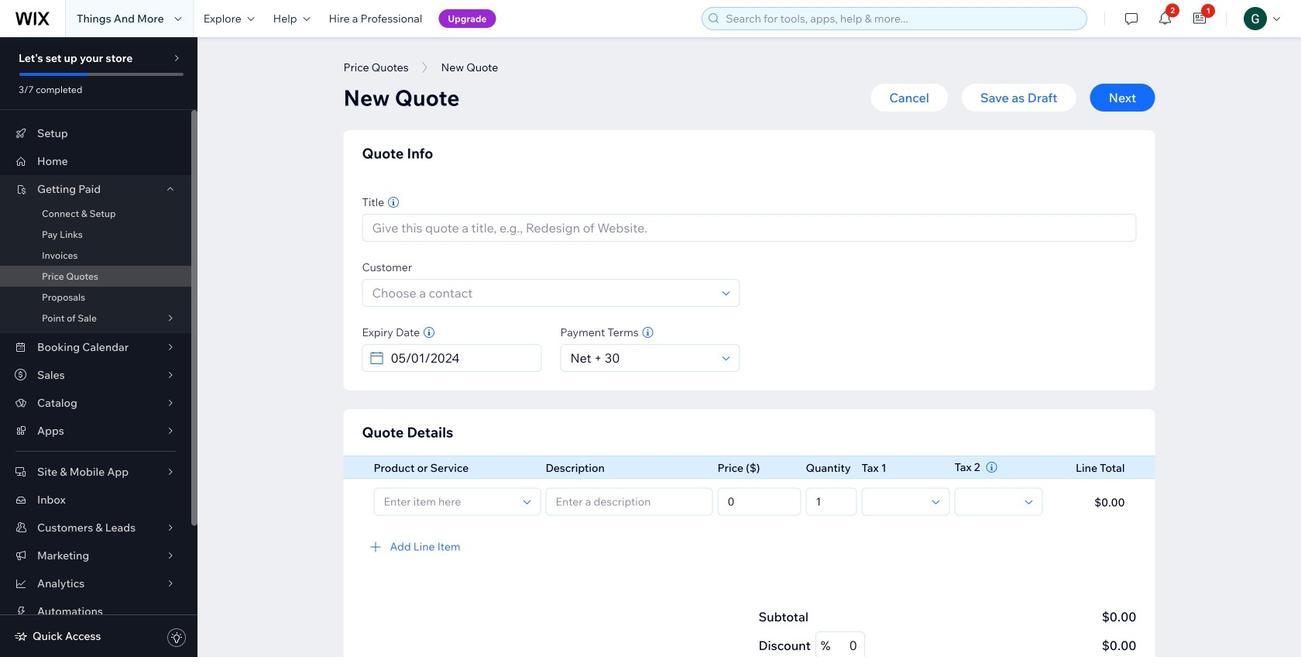 Task type: locate. For each thing, give the bounding box(es) containing it.
None text field
[[723, 489, 796, 515]]

None field
[[386, 345, 537, 371], [566, 345, 718, 371], [868, 489, 928, 515], [960, 489, 1021, 515], [386, 345, 537, 371], [566, 345, 718, 371], [868, 489, 928, 515], [960, 489, 1021, 515]]

Search for tools, apps, help & more... field
[[722, 8, 1083, 29]]

None number field
[[831, 632, 860, 657]]

None text field
[[812, 489, 852, 515]]

Choose a contact field
[[368, 280, 718, 306]]

Enter item here field
[[379, 489, 519, 515]]



Task type: describe. For each thing, give the bounding box(es) containing it.
Give this quote a title, e.g., Redesign of Website. field
[[368, 215, 1132, 241]]

Enter a description field
[[551, 489, 708, 515]]

sidebar element
[[0, 37, 198, 657]]



Task type: vqa. For each thing, say whether or not it's contained in the screenshot.
COLLECT LEADS
no



